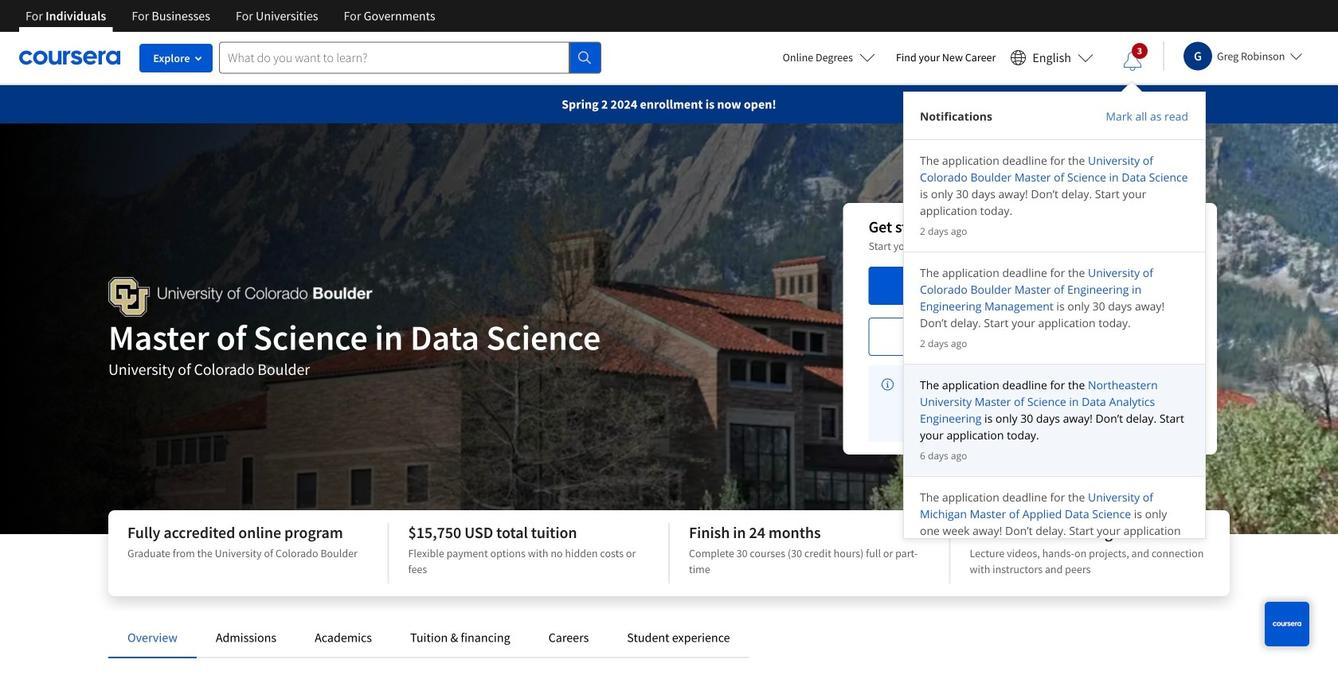 Task type: vqa. For each thing, say whether or not it's contained in the screenshot.
English 'BUTTON'
no



Task type: describe. For each thing, give the bounding box(es) containing it.
university of colorado boulder logo image
[[108, 277, 372, 317]]



Task type: locate. For each thing, give the bounding box(es) containing it.
coursera image
[[19, 45, 120, 70]]

banner navigation
[[13, 0, 448, 32]]

None search field
[[219, 42, 601, 74]]

What do you want to learn? text field
[[219, 42, 570, 74]]



